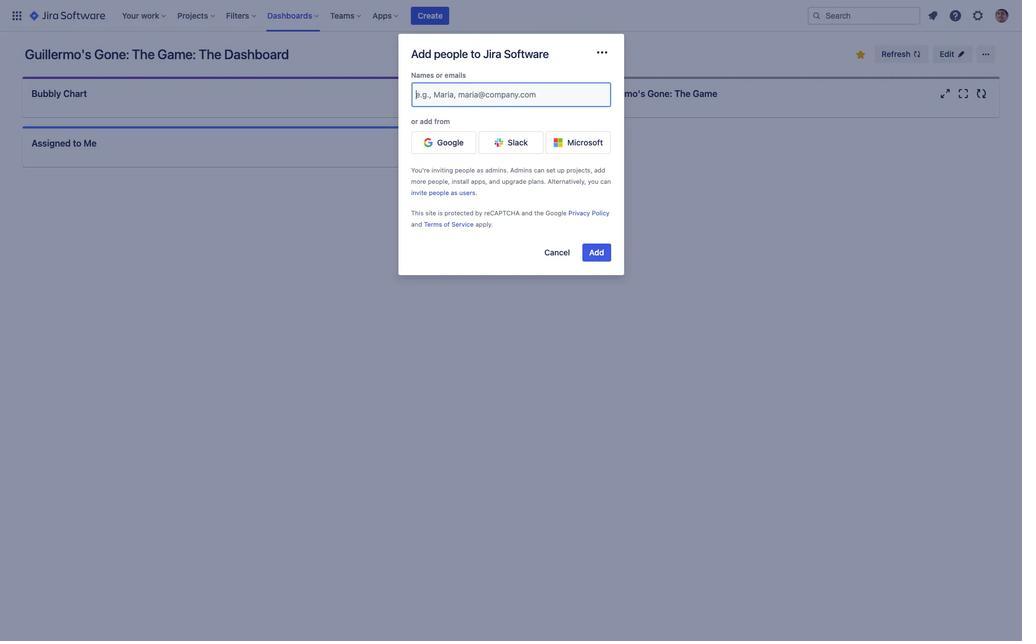 Task type: describe. For each thing, give the bounding box(es) containing it.
add people to jira software
[[411, 47, 549, 60]]

google inside 'this site is protected by recaptcha and the google privacy policy and terms of service apply.'
[[546, 209, 567, 217]]

resolution
[[525, 89, 569, 99]]

policy
[[592, 209, 610, 217]]

0 horizontal spatial to
[[73, 138, 81, 148]]

google button
[[411, 132, 476, 154]]

google inside button
[[437, 138, 464, 147]]

more
[[411, 178, 426, 185]]

refresh assigned to me image
[[482, 137, 495, 150]]

software
[[504, 47, 549, 60]]

this
[[411, 209, 424, 217]]

add button
[[583, 244, 611, 262]]

2 horizontal spatial and
[[522, 209, 533, 217]]

0 vertical spatial as
[[477, 167, 484, 174]]

invite people as users. link
[[411, 189, 477, 196]]

0 vertical spatial guillermo's
[[25, 46, 91, 62]]

add for add people to jira software
[[411, 47, 432, 60]]

refresh bubbly chart image
[[482, 87, 495, 100]]

Search field
[[808, 6, 921, 25]]

is
[[438, 209, 443, 217]]

assigned
[[32, 138, 71, 148]]

microsoft button
[[546, 132, 611, 154]]

you're
[[411, 167, 430, 174]]

emails
[[445, 71, 466, 80]]

invite
[[411, 189, 427, 196]]

edit icon image
[[957, 50, 966, 59]]

2 vertical spatial and
[[411, 221, 422, 228]]

2 vertical spatial people
[[429, 189, 449, 196]]

game:
[[158, 46, 196, 62]]

microsoft
[[567, 138, 603, 147]]

names or emails
[[411, 71, 466, 80]]

up
[[557, 167, 565, 174]]

alternatively,
[[548, 178, 586, 185]]

e.g., maria, maria@company.com
[[416, 90, 536, 99]]

refresh image
[[913, 50, 922, 59]]

assigned to me
[[32, 138, 97, 148]]

create
[[418, 10, 443, 20]]

protected
[[445, 209, 474, 217]]

primary element
[[7, 0, 808, 31]]

of
[[444, 221, 450, 228]]

upgrade
[[502, 178, 527, 185]]

bubbly chart
[[32, 89, 87, 99]]

maximize bubbly chart image
[[464, 87, 477, 100]]

guillermo's gone: the game: the dashboard
[[25, 46, 289, 62]]

search image
[[812, 11, 821, 20]]

1 horizontal spatial or
[[436, 71, 443, 80]]

time:
[[571, 89, 595, 99]]

dashboard
[[224, 46, 289, 62]]

0 horizontal spatial the
[[132, 46, 155, 62]]

users.
[[459, 189, 477, 196]]

jira
[[483, 47, 501, 60]]

bubbly
[[32, 89, 61, 99]]

the for guillermo's
[[199, 46, 221, 62]]

install
[[452, 178, 469, 185]]

terms of service link
[[424, 221, 474, 228]]



Task type: locate. For each thing, give the bounding box(es) containing it.
and down the this
[[411, 221, 422, 228]]

add
[[411, 47, 432, 60], [589, 248, 604, 257]]

add inside you're inviting people as admins. admins can set up projects, add more people, install apps, and upgrade plans. alternatively, you can invite people as users.
[[594, 167, 606, 174]]

cancel button
[[538, 244, 577, 262]]

1 horizontal spatial and
[[489, 178, 500, 185]]

slack button
[[479, 132, 544, 154]]

0 vertical spatial to
[[471, 47, 481, 60]]

maria,
[[434, 90, 456, 99]]

maximize assigned to me image
[[464, 137, 477, 150]]

and left the
[[522, 209, 533, 217]]

guillermo's right time:
[[597, 89, 645, 99]]

or left emails
[[436, 71, 443, 80]]

0 vertical spatial or
[[436, 71, 443, 80]]

edit link
[[933, 45, 973, 63]]

1 horizontal spatial the
[[199, 46, 221, 62]]

edit
[[940, 49, 955, 59]]

by
[[475, 209, 482, 217]]

1 vertical spatial add
[[589, 248, 604, 257]]

apps,
[[471, 178, 487, 185]]

the for resolution
[[675, 89, 691, 99]]

site
[[426, 209, 436, 217]]

1 horizontal spatial add
[[594, 167, 606, 174]]

apply.
[[476, 221, 493, 228]]

jira software image
[[29, 9, 105, 22], [29, 9, 105, 22]]

as up apps,
[[477, 167, 484, 174]]

names
[[411, 71, 434, 80]]

the
[[132, 46, 155, 62], [199, 46, 221, 62], [675, 89, 691, 99]]

inviting
[[432, 167, 453, 174]]

terms
[[424, 221, 442, 228]]

refresh
[[882, 49, 911, 59]]

1 horizontal spatial gone:
[[648, 89, 672, 99]]

to left jira
[[471, 47, 481, 60]]

0 horizontal spatial gone:
[[94, 46, 129, 62]]

0 horizontal spatial guillermo's
[[25, 46, 91, 62]]

set
[[546, 167, 556, 174]]

0 horizontal spatial and
[[411, 221, 422, 228]]

1 vertical spatial and
[[522, 209, 533, 217]]

to
[[471, 47, 481, 60], [73, 138, 81, 148]]

1 horizontal spatial can
[[600, 178, 611, 185]]

people
[[434, 47, 468, 60], [455, 167, 475, 174], [429, 189, 449, 196]]

star guillermo's gone: the game: the dashboard image
[[854, 48, 868, 62]]

0 horizontal spatial or
[[411, 117, 418, 126]]

add inside button
[[589, 248, 604, 257]]

add up names on the top left of the page
[[411, 47, 432, 60]]

add for add
[[589, 248, 604, 257]]

people up emails
[[434, 47, 468, 60]]

this site is protected by recaptcha and the google privacy policy and terms of service apply.
[[411, 209, 610, 228]]

create button
[[411, 6, 450, 25]]

e.g.,
[[416, 90, 432, 99]]

cancel
[[545, 248, 570, 257]]

slack
[[508, 138, 528, 147]]

1 vertical spatial people
[[455, 167, 475, 174]]

admins
[[510, 167, 532, 174]]

refresh button
[[875, 45, 929, 63]]

or add from
[[411, 117, 450, 126]]

1 vertical spatial or
[[411, 117, 418, 126]]

2 horizontal spatial the
[[675, 89, 691, 99]]

the right game:
[[199, 46, 221, 62]]

1 vertical spatial can
[[600, 178, 611, 185]]

can right you on the right of the page
[[600, 178, 611, 185]]

0 vertical spatial google
[[437, 138, 464, 147]]

maximize resolution time: guillermo's gone: the game image
[[957, 87, 970, 100]]

0 vertical spatial gone:
[[94, 46, 129, 62]]

1 vertical spatial google
[[546, 209, 567, 217]]

add right cancel
[[589, 248, 604, 257]]

google right the
[[546, 209, 567, 217]]

1 horizontal spatial to
[[471, 47, 481, 60]]

you're inviting people as admins. admins can set up projects, add more people, install apps, and upgrade plans. alternatively, you can invite people as users.
[[411, 167, 611, 196]]

privacy
[[569, 209, 590, 217]]

and down admins.
[[489, 178, 500, 185]]

0 horizontal spatial as
[[451, 189, 458, 196]]

the
[[534, 209, 544, 217]]

or
[[436, 71, 443, 80], [411, 117, 418, 126]]

plans.
[[528, 178, 546, 185]]

0 horizontal spatial add
[[420, 117, 433, 126]]

1 horizontal spatial google
[[546, 209, 567, 217]]

add up you on the right of the page
[[594, 167, 606, 174]]

gone:
[[94, 46, 129, 62], [648, 89, 672, 99]]

resolution time: guillermo's gone: the game
[[525, 89, 718, 99]]

admins.
[[485, 167, 509, 174]]

1 horizontal spatial add
[[589, 248, 604, 257]]

as down install
[[451, 189, 458, 196]]

the left game
[[675, 89, 691, 99]]

0 vertical spatial people
[[434, 47, 468, 60]]

service
[[452, 221, 474, 228]]

maria@company.com
[[458, 90, 536, 99]]

google down from
[[437, 138, 464, 147]]

can
[[534, 167, 545, 174], [600, 178, 611, 185]]

1 vertical spatial guillermo's
[[597, 89, 645, 99]]

1 vertical spatial gone:
[[648, 89, 672, 99]]

people up install
[[455, 167, 475, 174]]

and inside you're inviting people as admins. admins can set up projects, add more people, install apps, and upgrade plans. alternatively, you can invite people as users.
[[489, 178, 500, 185]]

can up plans.
[[534, 167, 545, 174]]

guillermo's
[[25, 46, 91, 62], [597, 89, 645, 99]]

1 vertical spatial as
[[451, 189, 458, 196]]

create banner
[[0, 0, 1022, 32]]

add left from
[[420, 117, 433, 126]]

the left game:
[[132, 46, 155, 62]]

as
[[477, 167, 484, 174], [451, 189, 458, 196]]

1 vertical spatial add
[[594, 167, 606, 174]]

guillermo's up bubbly chart
[[25, 46, 91, 62]]

or left from
[[411, 117, 418, 126]]

me
[[84, 138, 97, 148]]

google
[[437, 138, 464, 147], [546, 209, 567, 217]]

people down people,
[[429, 189, 449, 196]]

people,
[[428, 178, 450, 185]]

to left me
[[73, 138, 81, 148]]

you
[[588, 178, 599, 185]]

0 vertical spatial and
[[489, 178, 500, 185]]

0 horizontal spatial can
[[534, 167, 545, 174]]

1 vertical spatial to
[[73, 138, 81, 148]]

game
[[693, 89, 718, 99]]

more image
[[595, 46, 609, 59]]

chart
[[63, 89, 87, 99]]

add
[[420, 117, 433, 126], [594, 167, 606, 174]]

privacy policy link
[[569, 209, 610, 217]]

and
[[489, 178, 500, 185], [522, 209, 533, 217], [411, 221, 422, 228]]

recaptcha
[[484, 209, 520, 217]]

0 vertical spatial can
[[534, 167, 545, 174]]

0 horizontal spatial google
[[437, 138, 464, 147]]

projects,
[[567, 167, 593, 174]]

0 vertical spatial add
[[420, 117, 433, 126]]

1 horizontal spatial as
[[477, 167, 484, 174]]

1 horizontal spatial guillermo's
[[597, 89, 645, 99]]

0 vertical spatial add
[[411, 47, 432, 60]]

from
[[434, 117, 450, 126]]

0 horizontal spatial add
[[411, 47, 432, 60]]

refresh resolution time: guillermo's gone: the game image
[[975, 87, 988, 100]]



Task type: vqa. For each thing, say whether or not it's contained in the screenshot.
third Task image from the bottom
no



